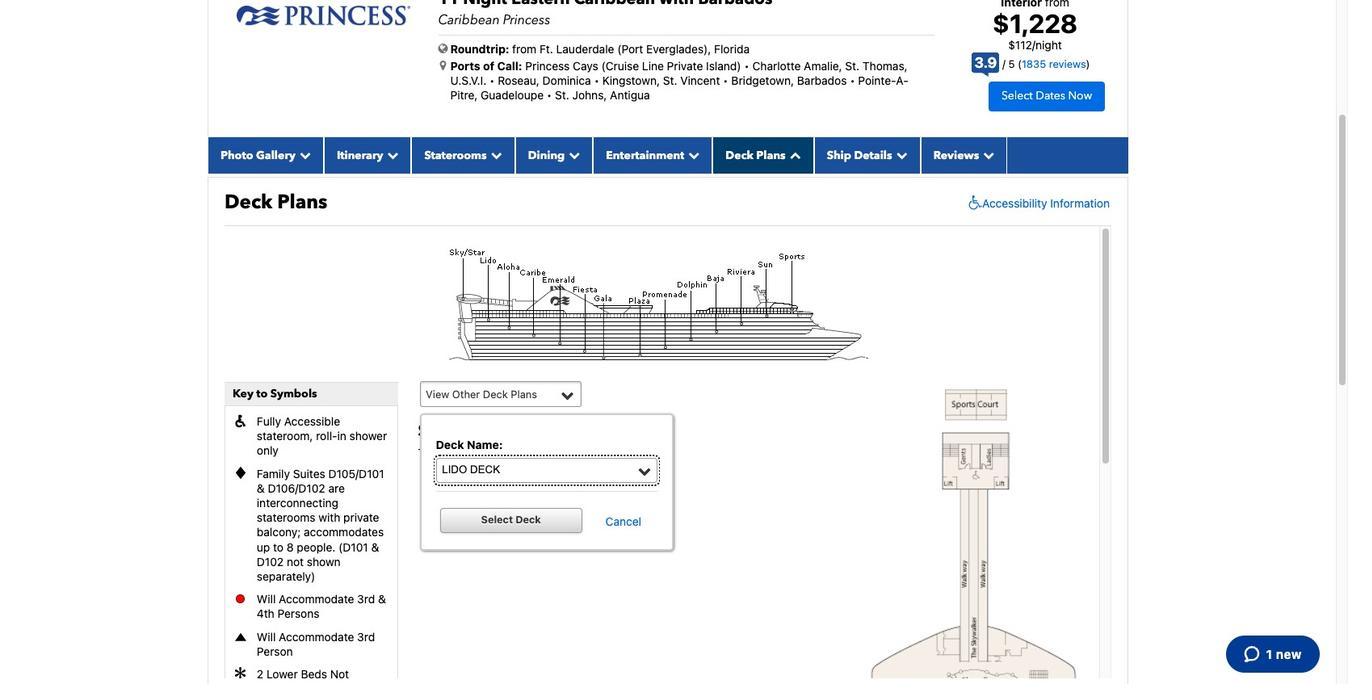 Task type: describe. For each thing, give the bounding box(es) containing it.
map marker image
[[440, 59, 446, 71]]

& for family suites d105/d101 & d106/d102 are interconnecting staterooms with private balcony; accommodates up to 8 people. (d101 & d102 not shown separately)
[[257, 481, 265, 495]]

person
[[257, 644, 293, 658]]

bridgetown,
[[731, 73, 794, 87]]

private
[[343, 511, 379, 524]]

chevron up image
[[786, 149, 801, 161]]

select          dates now link
[[989, 82, 1105, 111]]

d106/d102
[[268, 481, 325, 495]]

)
[[1086, 57, 1090, 70]]

dominica
[[542, 73, 591, 87]]

& for will accommodate 3rd & 4th persons
[[378, 592, 386, 606]]

ports of call:
[[450, 59, 522, 72]]

st. inside charlotte amalie, st. thomas, u.s.v.i.
[[845, 59, 859, 72]]

select for 3.9
[[1001, 88, 1033, 104]]

roundtrip:
[[450, 42, 509, 55]]

key to symbols
[[233, 386, 317, 401]]

deck inside "link"
[[483, 388, 508, 401]]

will for will accommodate 3rd person
[[257, 630, 276, 643]]

suites
[[293, 467, 325, 480]]

roseau,
[[498, 73, 539, 87]]

8
[[287, 540, 294, 554]]

the
[[418, 446, 438, 460]]

(
[[1018, 57, 1022, 70]]

persons
[[277, 607, 319, 621]]

now
[[1068, 88, 1092, 104]]

fully
[[257, 414, 281, 428]]

$112
[[1008, 38, 1032, 52]]

u.s.v.i.
[[450, 73, 486, 87]]

night
[[1035, 38, 1062, 52]]

guadeloupe
[[481, 88, 544, 102]]

1 vertical spatial star
[[441, 446, 462, 460]]

pointe-
[[858, 73, 896, 87]]

with
[[319, 511, 340, 524]]

people.
[[297, 540, 336, 554]]

convertible
[[257, 682, 317, 684]]

2
[[257, 667, 263, 681]]

vincent
[[680, 73, 720, 87]]

everglades),
[[646, 42, 711, 55]]

plans inside "link"
[[511, 388, 537, 401]]

• up bridgetown,
[[744, 59, 749, 72]]

0 horizontal spatial to
[[256, 386, 268, 401]]

1 vertical spatial princess
[[525, 59, 570, 72]]

cancel button
[[589, 514, 657, 528]]

view other deck plans link
[[420, 381, 581, 407]]

will for will accommodate 3rd & 4th persons
[[257, 592, 276, 606]]

charlotte
[[752, 59, 801, 72]]

barbados
[[797, 73, 847, 87]]

1 vertical spatial plans
[[277, 189, 327, 215]]

will accommodate 3rd & 4th persons
[[257, 592, 386, 621]]

to inside 2 lower beds not convertible to queen
[[320, 682, 330, 684]]

of
[[483, 59, 494, 72]]

call:
[[497, 59, 522, 72]]

ft.
[[540, 42, 553, 55]]

up
[[257, 540, 270, 554]]

deck name:
[[436, 438, 503, 451]]

not
[[330, 667, 349, 681]]

johns,
[[572, 88, 607, 102]]

family
[[257, 467, 290, 480]]

(cruise
[[601, 59, 639, 72]]

symbols
[[270, 386, 317, 401]]

roundtrip: from ft. lauderdale (port everglades), florida
[[450, 42, 750, 55]]

dates
[[1036, 88, 1065, 104]]

view other deck plans
[[426, 388, 537, 401]]

3.9
[[975, 54, 997, 71]]

princess cruises image
[[237, 0, 410, 40]]

line
[[642, 59, 664, 72]]

antigua
[[610, 88, 650, 102]]

1835
[[1022, 57, 1046, 70]]

select for deck name:
[[481, 514, 513, 526]]

1 horizontal spatial st.
[[663, 73, 677, 87]]

st. johns, antigua
[[552, 88, 650, 102]]

lauderdale
[[556, 42, 614, 55]]

view
[[426, 388, 449, 401]]

fully accessible stateroom, roll-in shower only
[[257, 414, 387, 458]]

select deck link
[[440, 508, 582, 533]]

1835 reviews link
[[1022, 57, 1086, 70]]

shown
[[307, 555, 341, 568]]

roll-
[[316, 429, 337, 443]]

princess cays (cruise line private island) •
[[525, 59, 749, 72]]

3rd for will accommodate 3rd & 4th persons
[[357, 592, 375, 606]]

accessible
[[284, 414, 340, 428]]

only
[[257, 444, 279, 458]]

/ inside "$1,228 $112 / night"
[[1032, 38, 1035, 52]]

accessibility information link
[[964, 195, 1110, 211]]

accommodates
[[304, 525, 384, 539]]

accessibility
[[982, 196, 1047, 210]]

nightclub.
[[606, 446, 659, 460]]



Task type: locate. For each thing, give the bounding box(es) containing it.
plans inside dropdown button
[[756, 148, 786, 163]]

3rd for will accommodate 3rd person
[[357, 630, 375, 643]]

& down 'family'
[[257, 481, 265, 495]]

star right the
[[441, 446, 462, 460]]

balcony;
[[257, 525, 301, 539]]

accessibility information
[[982, 196, 1110, 210]]

st. down dominica
[[555, 88, 569, 102]]

staterooms
[[257, 511, 315, 524]]

& down accommodates
[[378, 592, 386, 606]]

0 vertical spatial deck plans
[[726, 148, 786, 163]]

select down features
[[481, 514, 513, 526]]

• down dominica
[[547, 88, 552, 102]]

will accommodate 3rd person
[[257, 630, 375, 658]]

/ inside 3.9 / 5 ( 1835 reviews )
[[1002, 57, 1006, 70]]

3rd inside will accommodate 3rd & 4th persons
[[357, 592, 375, 606]]

information
[[1050, 196, 1110, 210]]

select
[[1001, 88, 1033, 104], [481, 514, 513, 526]]

2 accommodate from the top
[[279, 630, 354, 643]]

princess up from
[[503, 11, 550, 29]]

cancel
[[605, 514, 641, 528]]

florida
[[714, 42, 750, 55]]

0 vertical spatial 3rd
[[357, 592, 375, 606]]

d102
[[257, 555, 284, 568]]

private
[[667, 59, 703, 72]]

0 vertical spatial princess
[[503, 11, 550, 29]]

charlotte amalie, st. thomas, u.s.v.i.
[[450, 59, 908, 87]]

0 vertical spatial select
[[1001, 88, 1033, 104]]

1 horizontal spatial to
[[273, 540, 284, 554]]

1 vertical spatial &
[[371, 540, 379, 554]]

accommodate up the persons
[[279, 592, 354, 606]]

1 vertical spatial accommodate
[[279, 630, 354, 643]]

are
[[328, 481, 345, 495]]

accommodate
[[279, 592, 354, 606], [279, 630, 354, 643]]

2 lower beds not convertible to queen
[[257, 667, 371, 684]]

/ left 5
[[1002, 57, 1006, 70]]

to inside family suites d105/d101 & d106/d102 are interconnecting staterooms with private balcony; accommodates up to 8 people. (d101 & d102 not shown separately)
[[273, 540, 284, 554]]

deck inside dropdown button
[[726, 148, 753, 163]]

to
[[256, 386, 268, 401], [273, 540, 284, 554], [320, 682, 330, 684]]

will
[[257, 592, 276, 606], [257, 630, 276, 643]]

3rd inside "will accommodate 3rd person"
[[357, 630, 375, 643]]

• up st. johns, antigua
[[594, 73, 599, 87]]

$1,228
[[993, 8, 1078, 39]]

plans
[[756, 148, 786, 163], [277, 189, 327, 215], [511, 388, 537, 401]]

roseau, dominica • kingstown, st. vincent • bridgetown, barbados •
[[495, 73, 855, 87]]

d105/d101
[[328, 467, 384, 480]]

2 3rd from the top
[[357, 630, 375, 643]]

to left the 8
[[273, 540, 284, 554]]

& right (d101
[[371, 540, 379, 554]]

kingstown,
[[602, 73, 660, 87]]

wheelchair image
[[964, 195, 982, 211]]

to right key
[[256, 386, 268, 401]]

reviews
[[1049, 57, 1086, 70]]

0 horizontal spatial plans
[[277, 189, 327, 215]]

globe image
[[438, 42, 448, 54]]

0 horizontal spatial deck plans
[[225, 189, 327, 215]]

• down island)
[[723, 73, 728, 87]]

from
[[512, 42, 536, 55]]

accommodate for person
[[279, 630, 354, 643]]

& inside will accommodate 3rd & 4th persons
[[378, 592, 386, 606]]

• left pointe-
[[850, 73, 855, 87]]

star deck the star deck features skywalker's nightclub.
[[418, 420, 659, 460]]

5
[[1008, 57, 1015, 70]]

accommodate down the persons
[[279, 630, 354, 643]]

cays
[[573, 59, 598, 72]]

name:
[[467, 438, 503, 451]]

3.9 / 5 ( 1835 reviews )
[[975, 54, 1090, 71]]

st.
[[845, 59, 859, 72], [663, 73, 677, 87], [555, 88, 569, 102]]

2 horizontal spatial st.
[[845, 59, 859, 72]]

princess down ft. on the left top of page
[[525, 59, 570, 72]]

4th
[[257, 607, 274, 621]]

(port
[[617, 42, 643, 55]]

accommodate inside "will accommodate 3rd person"
[[279, 630, 354, 643]]

skywalker's
[[541, 446, 603, 460]]

star
[[418, 420, 449, 442], [441, 446, 462, 460]]

0 vertical spatial plans
[[756, 148, 786, 163]]

0 vertical spatial will
[[257, 592, 276, 606]]

select down ( at the top right
[[1001, 88, 1033, 104]]

select inside $1,228 main content
[[1001, 88, 1033, 104]]

select          dates now
[[1001, 88, 1092, 104]]

pointe-a- pitre, guadeloupe
[[450, 73, 909, 102]]

beds
[[301, 667, 327, 681]]

$1,228 main content
[[199, 0, 1136, 684]]

1 vertical spatial st.
[[663, 73, 677, 87]]

2 vertical spatial &
[[378, 592, 386, 606]]

2 vertical spatial to
[[320, 682, 330, 684]]

key
[[233, 386, 253, 401]]

st. down 'private'
[[663, 73, 677, 87]]

3rd down will accommodate 3rd & 4th persons
[[357, 630, 375, 643]]

•
[[744, 59, 749, 72], [490, 73, 495, 87], [594, 73, 599, 87], [723, 73, 728, 87], [850, 73, 855, 87], [547, 88, 552, 102]]

0 vertical spatial /
[[1032, 38, 1035, 52]]

1 vertical spatial 3rd
[[357, 630, 375, 643]]

features
[[495, 446, 538, 460]]

star up the
[[418, 420, 449, 442]]

family suites d105/d101 & d106/d102 are interconnecting staterooms with private balcony; accommodates up to 8 people. (d101 & d102 not shown separately)
[[257, 467, 384, 583]]

0 horizontal spatial select
[[481, 514, 513, 526]]

a-
[[896, 73, 909, 87]]

1 horizontal spatial deck plans
[[726, 148, 786, 163]]

caribbean princess
[[438, 11, 550, 29]]

• down the of
[[490, 73, 495, 87]]

0 vertical spatial st.
[[845, 59, 859, 72]]

accommodate inside will accommodate 3rd & 4th persons
[[279, 592, 354, 606]]

ports
[[450, 59, 480, 72]]

2 vertical spatial st.
[[555, 88, 569, 102]]

will up 4th
[[257, 592, 276, 606]]

2 will from the top
[[257, 630, 276, 643]]

1 3rd from the top
[[357, 592, 375, 606]]

2 horizontal spatial to
[[320, 682, 330, 684]]

1 horizontal spatial plans
[[511, 388, 537, 401]]

2 horizontal spatial plans
[[756, 148, 786, 163]]

deck plans
[[726, 148, 786, 163], [225, 189, 327, 215]]

will up person
[[257, 630, 276, 643]]

accommodate for &
[[279, 592, 354, 606]]

interconnecting
[[257, 496, 338, 510]]

deck plans button
[[713, 137, 814, 173]]

1 will from the top
[[257, 592, 276, 606]]

0 vertical spatial accommodate
[[279, 592, 354, 606]]

will inside "will accommodate 3rd person"
[[257, 630, 276, 643]]

0 vertical spatial star
[[418, 420, 449, 442]]

island)
[[706, 59, 741, 72]]

0 horizontal spatial /
[[1002, 57, 1006, 70]]

1 vertical spatial select
[[481, 514, 513, 526]]

1 horizontal spatial /
[[1032, 38, 1035, 52]]

separately)
[[257, 569, 315, 583]]

thomas,
[[863, 59, 908, 72]]

1 vertical spatial /
[[1002, 57, 1006, 70]]

select deck
[[481, 514, 541, 526]]

3rd down (d101
[[357, 592, 375, 606]]

1 vertical spatial to
[[273, 540, 284, 554]]

deck plans inside dropdown button
[[726, 148, 786, 163]]

lower
[[266, 667, 298, 681]]

to down beds
[[320, 682, 330, 684]]

deck
[[726, 148, 753, 163], [225, 189, 272, 215], [483, 388, 508, 401], [453, 420, 493, 442], [436, 438, 464, 451], [465, 446, 492, 460], [516, 514, 541, 526]]

2 vertical spatial plans
[[511, 388, 537, 401]]

stateroom,
[[257, 429, 313, 443]]

in
[[337, 429, 346, 443]]

will inside will accommodate 3rd & 4th persons
[[257, 592, 276, 606]]

/ up 3.9 / 5 ( 1835 reviews )
[[1032, 38, 1035, 52]]

0 vertical spatial to
[[256, 386, 268, 401]]

0 vertical spatial &
[[257, 481, 265, 495]]

0 horizontal spatial st.
[[555, 88, 569, 102]]

(d101
[[339, 540, 368, 554]]

1 accommodate from the top
[[279, 592, 354, 606]]

princess
[[503, 11, 550, 29], [525, 59, 570, 72]]

1 vertical spatial deck plans
[[225, 189, 327, 215]]

1 horizontal spatial select
[[1001, 88, 1033, 104]]

pitre,
[[450, 88, 478, 102]]

st. up pointe-
[[845, 59, 859, 72]]

1 vertical spatial will
[[257, 630, 276, 643]]

/
[[1032, 38, 1035, 52], [1002, 57, 1006, 70]]



Task type: vqa. For each thing, say whether or not it's contained in the screenshot.
Princess Cruises image
yes



